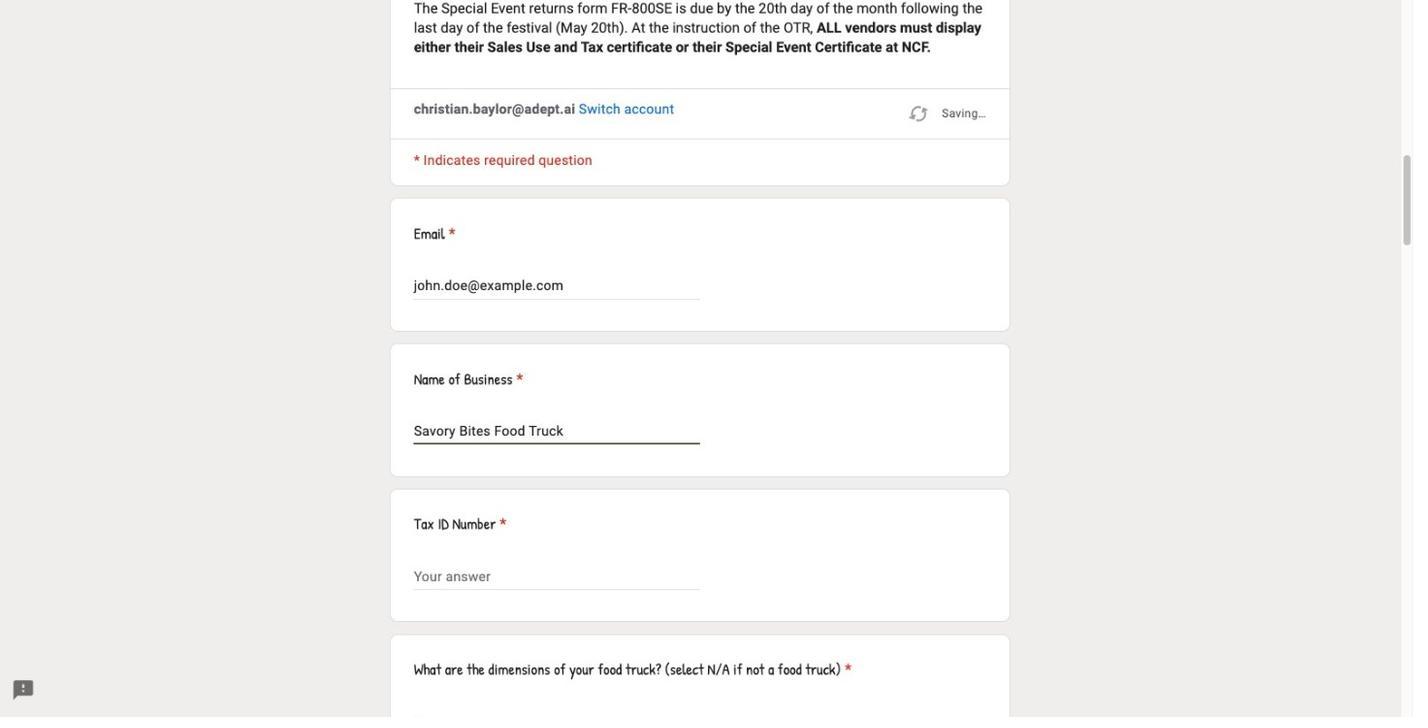 Task type: vqa. For each thing, say whether or not it's contained in the screenshot.
Eval on the bottom right
no



Task type: locate. For each thing, give the bounding box(es) containing it.
4 heading from the top
[[414, 658, 852, 681]]

required question element
[[445, 222, 456, 245], [513, 367, 524, 391], [496, 513, 507, 536], [842, 658, 852, 681]]

None text field
[[414, 565, 700, 588], [414, 711, 700, 717], [414, 565, 700, 588], [414, 711, 700, 717]]

None text field
[[414, 420, 700, 443]]

heading
[[414, 222, 987, 245], [414, 367, 524, 391], [414, 513, 507, 536], [414, 658, 852, 681]]

2 heading from the top
[[414, 367, 524, 391]]

1 heading from the top
[[414, 222, 987, 245]]

status
[[908, 100, 987, 127]]

report a problem to google image
[[12, 679, 35, 702]]

list item
[[390, 198, 1011, 332]]

list
[[390, 198, 1011, 717]]



Task type: describe. For each thing, give the bounding box(es) containing it.
3 heading from the top
[[414, 513, 507, 536]]

Your email email field
[[414, 274, 700, 298]]



